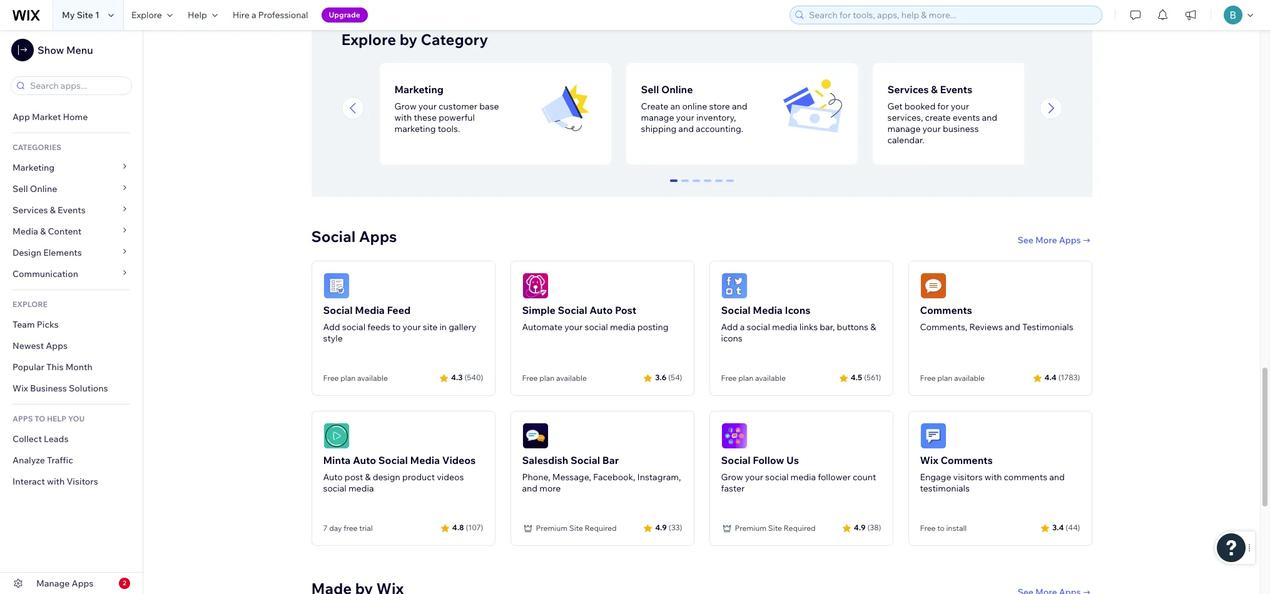Task type: describe. For each thing, give the bounding box(es) containing it.
& for services & events
[[50, 205, 56, 216]]

your down for
[[923, 123, 941, 134]]

salesdish social bar logo image
[[522, 423, 548, 449]]

engage
[[920, 472, 951, 483]]

sell online link
[[0, 178, 143, 200]]

professional
[[258, 9, 308, 21]]

an
[[670, 101, 680, 112]]

us
[[786, 454, 799, 466]]

required for bar
[[585, 523, 617, 533]]

testimonials
[[920, 483, 970, 494]]

show menu
[[38, 44, 93, 56]]

free plan available for auto
[[522, 373, 587, 383]]

services for services & events get booked for your services, create events and manage your business calendar.
[[887, 83, 929, 96]]

simple
[[522, 304, 556, 316]]

upgrade button
[[321, 8, 368, 23]]

home
[[63, 111, 88, 123]]

(1783)
[[1058, 373, 1080, 382]]

social follow us grow your social media follower count faster
[[721, 454, 876, 494]]

and inside salesdish social bar phone, message, facebook, instagram, and more
[[522, 483, 537, 494]]

create
[[641, 101, 668, 112]]

sell for sell online create an online store and manage your inventory, shipping and accounting.
[[641, 83, 659, 96]]

0 1 2 3 4 5
[[671, 179, 732, 191]]

available for icons
[[755, 373, 786, 383]]

services & events get booked for your services, create events and manage your business calendar.
[[887, 83, 997, 146]]

sidebar element
[[0, 30, 143, 594]]

for
[[937, 101, 949, 112]]

category
[[421, 30, 488, 49]]

marketing link
[[0, 157, 143, 178]]

& inside minta auto social media videos auto post & design product videos social media
[[365, 472, 371, 483]]

communication
[[13, 268, 80, 280]]

my site 1
[[62, 9, 99, 21]]

videos
[[437, 472, 464, 483]]

buttons
[[837, 321, 868, 333]]

wix comments logo image
[[920, 423, 946, 449]]

plan for comments
[[937, 373, 952, 383]]

post
[[345, 472, 363, 483]]

wix for comments
[[920, 454, 938, 466]]

see more apps button
[[1017, 234, 1092, 246]]

product
[[402, 472, 435, 483]]

interact with visitors
[[13, 476, 98, 487]]

media & content link
[[0, 221, 143, 242]]

testimonials
[[1022, 321, 1073, 333]]

(561)
[[864, 373, 881, 382]]

sell online
[[13, 183, 57, 195]]

free for comments
[[920, 373, 936, 383]]

(33)
[[669, 523, 682, 533]]

explore for explore by category
[[341, 30, 396, 49]]

links
[[799, 321, 818, 333]]

install
[[946, 523, 967, 533]]

newest apps link
[[0, 335, 143, 357]]

social inside simple social auto post automate your social media posting
[[585, 321, 608, 333]]

a inside hire a professional link
[[251, 9, 256, 21]]

add for social media feed
[[323, 321, 340, 333]]

sell for sell online
[[13, 183, 28, 195]]

apps for manage apps
[[72, 578, 93, 589]]

and inside the wix comments engage visitors with comments and testimonials
[[1049, 472, 1065, 483]]

popular
[[13, 362, 44, 373]]

design
[[13, 247, 41, 258]]

store
[[709, 101, 730, 112]]

your inside sell online create an online store and manage your inventory, shipping and accounting.
[[676, 112, 694, 123]]

social inside simple social auto post automate your social media posting
[[558, 304, 587, 316]]

grow inside marketing grow your customer base with these powerful marketing tools.
[[394, 101, 416, 112]]

events
[[953, 112, 980, 123]]

free to install
[[920, 523, 967, 533]]

free for wix comments
[[920, 523, 936, 533]]

reviews
[[969, 321, 1003, 333]]

0 horizontal spatial auto
[[323, 472, 343, 483]]

get
[[887, 101, 903, 112]]

1 horizontal spatial 1
[[682, 179, 687, 191]]

with inside marketing grow your customer base with these powerful marketing tools.
[[394, 112, 412, 123]]

explore
[[13, 300, 48, 309]]

free plan available for icons
[[721, 373, 786, 383]]

month
[[65, 362, 93, 373]]

comments,
[[920, 321, 967, 333]]

4.3
[[451, 373, 463, 382]]

visitors
[[953, 472, 983, 483]]

& for services & events get booked for your services, create events and manage your business calendar.
[[931, 83, 938, 96]]

comments inside the wix comments engage visitors with comments and testimonials
[[941, 454, 993, 466]]

app market home
[[13, 111, 88, 123]]

online for sell online
[[30, 183, 57, 195]]

menu
[[66, 44, 93, 56]]

social media icons logo image
[[721, 273, 747, 299]]

create
[[925, 112, 951, 123]]

phone,
[[522, 472, 550, 483]]

social inside social follow us grow your social media follower count faster
[[765, 472, 789, 483]]

picks
[[37, 319, 59, 330]]

my
[[62, 9, 75, 21]]

2 inside 'sidebar' element
[[123, 579, 126, 587]]

manage inside services & events get booked for your services, create events and manage your business calendar.
[[887, 123, 921, 134]]

these
[[414, 112, 437, 123]]

marketing grow your customer base with these powerful marketing tools.
[[394, 83, 499, 134]]

1 horizontal spatial 2
[[693, 179, 699, 191]]

to inside social media feed add social feeds to your site in gallery style
[[392, 321, 401, 333]]

and inside the comments comments, reviews and testimonials
[[1005, 321, 1020, 333]]

services & events link
[[0, 200, 143, 221]]

help
[[188, 9, 207, 21]]

(44)
[[1066, 523, 1080, 533]]

free plan available for feed
[[323, 373, 388, 383]]

social inside social media feed add social feeds to your site in gallery style
[[323, 304, 353, 316]]

sell online create an online store and manage your inventory, shipping and accounting.
[[641, 83, 747, 134]]

calendar.
[[887, 134, 924, 146]]

with inside 'sidebar' element
[[47, 476, 65, 487]]

social apps
[[311, 227, 397, 246]]

apps for newest apps
[[46, 340, 68, 352]]

auto inside simple social auto post automate your social media posting
[[589, 304, 613, 316]]

free
[[344, 523, 358, 533]]

Search apps... field
[[26, 77, 128, 94]]

media inside simple social auto post automate your social media posting
[[610, 321, 635, 333]]

media inside minta auto social media videos auto post & design product videos social media
[[348, 483, 374, 494]]

wix for business
[[13, 383, 28, 394]]

marketing for marketing
[[13, 162, 55, 173]]

more
[[1035, 234, 1057, 246]]

post
[[615, 304, 636, 316]]

events for services & events get booked for your services, create events and manage your business calendar.
[[940, 83, 972, 96]]

see
[[1017, 234, 1033, 246]]

solutions
[[69, 383, 108, 394]]

day
[[329, 523, 342, 533]]

7 day free trial
[[323, 523, 373, 533]]

media inside minta auto social media videos auto post & design product videos social media
[[410, 454, 440, 466]]

team picks link
[[0, 314, 143, 335]]

business
[[30, 383, 67, 394]]

apps
[[13, 414, 33, 424]]

available for feed
[[357, 373, 388, 383]]

minta auto social media videos logo image
[[323, 423, 349, 449]]

(54)
[[668, 373, 682, 382]]

site for salesdish social bar
[[569, 523, 583, 533]]

your inside social media feed add social feeds to your site in gallery style
[[403, 321, 421, 333]]

follower
[[818, 472, 851, 483]]

free for social media feed
[[323, 373, 339, 383]]

analyze
[[13, 455, 45, 466]]

interact
[[13, 476, 45, 487]]

free plan available for reviews
[[920, 373, 985, 383]]

0 horizontal spatial site
[[77, 9, 93, 21]]

social inside salesdish social bar phone, message, facebook, instagram, and more
[[571, 454, 600, 466]]

design
[[373, 472, 400, 483]]

trial
[[359, 523, 373, 533]]

(107)
[[466, 523, 483, 533]]

3
[[705, 179, 710, 191]]

online for sell online create an online store and manage your inventory, shipping and accounting.
[[661, 83, 693, 96]]

social inside minta auto social media videos auto post & design product videos social media
[[378, 454, 408, 466]]

social inside social media feed add social feeds to your site in gallery style
[[342, 321, 365, 333]]

and inside services & events get booked for your services, create events and manage your business calendar.
[[982, 112, 997, 123]]

4.9 for social follow us
[[854, 523, 865, 533]]



Task type: vqa. For each thing, say whether or not it's contained in the screenshot.
Site Listings link
no



Task type: locate. For each thing, give the bounding box(es) containing it.
media & content
[[13, 226, 82, 237]]

1 horizontal spatial 4.9
[[854, 523, 865, 533]]

and right reviews
[[1005, 321, 1020, 333]]

interact with visitors link
[[0, 471, 143, 492]]

0 horizontal spatial 2
[[123, 579, 126, 587]]

auto down minta
[[323, 472, 343, 483]]

4.9 left (38)
[[854, 523, 865, 533]]

by
[[400, 30, 417, 49]]

media down icons
[[772, 321, 797, 333]]

required for us
[[784, 523, 816, 533]]

4.9 (33)
[[655, 523, 682, 533]]

1 right 0
[[682, 179, 687, 191]]

1 premium from the left
[[536, 523, 567, 533]]

premium site required for social
[[536, 523, 617, 533]]

0 vertical spatial online
[[661, 83, 693, 96]]

2 premium site required from the left
[[735, 523, 816, 533]]

marketing inside 'sidebar' element
[[13, 162, 55, 173]]

0 horizontal spatial events
[[58, 205, 86, 216]]

add down social media icons logo
[[721, 321, 738, 333]]

1 vertical spatial events
[[58, 205, 86, 216]]

premium site required for follow
[[735, 523, 816, 533]]

plan down automate
[[539, 373, 554, 383]]

1 horizontal spatial explore
[[341, 30, 396, 49]]

social up message,
[[571, 454, 600, 466]]

apps for social apps
[[359, 227, 397, 246]]

media down us
[[791, 472, 816, 483]]

booked
[[904, 101, 935, 112]]

communication link
[[0, 263, 143, 285]]

available down automate
[[556, 373, 587, 383]]

premium site required down faster
[[735, 523, 816, 533]]

follow
[[753, 454, 784, 466]]

4.5 (561)
[[851, 373, 881, 382]]

a down social media icons logo
[[740, 321, 745, 333]]

team picks
[[13, 319, 59, 330]]

minta auto social media videos auto post & design product videos social media
[[323, 454, 476, 494]]

4.9 for salesdish social bar
[[655, 523, 667, 533]]

customer
[[439, 101, 477, 112]]

0 vertical spatial grow
[[394, 101, 416, 112]]

media up feeds
[[355, 304, 385, 316]]

available
[[357, 373, 388, 383], [556, 373, 587, 383], [755, 373, 786, 383], [954, 373, 985, 383]]

1 horizontal spatial a
[[740, 321, 745, 333]]

2 available from the left
[[556, 373, 587, 383]]

explore left 'help'
[[131, 9, 162, 21]]

1 free plan available from the left
[[323, 373, 388, 383]]

1 vertical spatial to
[[937, 523, 945, 533]]

2 premium from the left
[[735, 523, 766, 533]]

auto left post
[[589, 304, 613, 316]]

0 horizontal spatial required
[[585, 523, 617, 533]]

with right visitors
[[985, 472, 1002, 483]]

2 required from the left
[[784, 523, 816, 533]]

1 add from the left
[[323, 321, 340, 333]]

social right simple
[[558, 304, 587, 316]]

media inside 'sidebar' element
[[13, 226, 38, 237]]

3 plan from the left
[[738, 373, 753, 383]]

3 available from the left
[[755, 373, 786, 383]]

comments
[[1004, 472, 1047, 483]]

grow up "marketing"
[[394, 101, 416, 112]]

1 vertical spatial marketing
[[13, 162, 55, 173]]

1 horizontal spatial auto
[[353, 454, 376, 466]]

0 horizontal spatial explore
[[131, 9, 162, 21]]

your right for
[[951, 101, 969, 112]]

0 horizontal spatial manage
[[641, 112, 674, 123]]

plan down "comments,"
[[937, 373, 952, 383]]

wix inside 'sidebar' element
[[13, 383, 28, 394]]

inventory,
[[696, 112, 736, 123]]

1 vertical spatial comments
[[941, 454, 993, 466]]

leads
[[44, 434, 68, 445]]

auto up post
[[353, 454, 376, 466]]

& inside services & events get booked for your services, create events and manage your business calendar.
[[931, 83, 938, 96]]

marketing category icon image
[[536, 78, 596, 138]]

1 horizontal spatial premium site required
[[735, 523, 816, 533]]

& for media & content
[[40, 226, 46, 237]]

marketing down categories
[[13, 162, 55, 173]]

analyze traffic link
[[0, 450, 143, 471]]

to
[[35, 414, 45, 424]]

0 vertical spatial 2
[[693, 179, 699, 191]]

analyze traffic
[[13, 455, 73, 466]]

a right hire
[[251, 9, 256, 21]]

wix down popular
[[13, 383, 28, 394]]

comments up "comments,"
[[920, 304, 972, 316]]

your up "marketing"
[[418, 101, 437, 112]]

Search for tools, apps, help & more... field
[[805, 6, 1098, 24]]

events up for
[[940, 83, 972, 96]]

media down post
[[610, 321, 635, 333]]

and right events
[[982, 112, 997, 123]]

a inside social media icons add a social media links bar, buttons & icons
[[740, 321, 745, 333]]

events inside 'sidebar' element
[[58, 205, 86, 216]]

and down online
[[678, 123, 694, 134]]

0 horizontal spatial to
[[392, 321, 401, 333]]

(38)
[[867, 523, 881, 533]]

your down follow
[[745, 472, 763, 483]]

0 vertical spatial sell
[[641, 83, 659, 96]]

social follow us logo image
[[721, 423, 747, 449]]

events for services & events
[[58, 205, 86, 216]]

0 horizontal spatial premium
[[536, 523, 567, 533]]

1 vertical spatial auto
[[353, 454, 376, 466]]

2 free plan available from the left
[[522, 373, 587, 383]]

1 vertical spatial sell
[[13, 183, 28, 195]]

social left feeds
[[342, 321, 365, 333]]

media inside social follow us grow your social media follower count faster
[[791, 472, 816, 483]]

1 horizontal spatial marketing
[[394, 83, 444, 96]]

1 premium site required from the left
[[536, 523, 617, 533]]

social down social follow us logo
[[721, 454, 751, 466]]

help button
[[180, 0, 225, 30]]

icons
[[721, 333, 742, 344]]

1 horizontal spatial online
[[661, 83, 693, 96]]

bar,
[[820, 321, 835, 333]]

0 vertical spatial 1
[[95, 9, 99, 21]]

1 horizontal spatial with
[[394, 112, 412, 123]]

online inside 'sidebar' element
[[30, 183, 57, 195]]

sell up create
[[641, 83, 659, 96]]

0 horizontal spatial online
[[30, 183, 57, 195]]

sell inside 'sidebar' element
[[13, 183, 28, 195]]

1 vertical spatial 1
[[682, 179, 687, 191]]

0 horizontal spatial with
[[47, 476, 65, 487]]

social inside social media icons add a social media links bar, buttons & icons
[[747, 321, 770, 333]]

and right store
[[732, 101, 747, 112]]

2 add from the left
[[721, 321, 738, 333]]

your right automate
[[564, 321, 583, 333]]

comments up visitors
[[941, 454, 993, 466]]

1 horizontal spatial add
[[721, 321, 738, 333]]

required down facebook,
[[585, 523, 617, 533]]

to left install
[[937, 523, 945, 533]]

accounting.
[[696, 123, 743, 134]]

social down social media icons logo
[[721, 304, 751, 316]]

2 plan from the left
[[539, 373, 554, 383]]

1 vertical spatial services
[[13, 205, 48, 216]]

media down minta
[[348, 483, 374, 494]]

required down social follow us grow your social media follower count faster
[[784, 523, 816, 533]]

media left icons
[[753, 304, 783, 316]]

4.3 (540)
[[451, 373, 483, 382]]

4.8
[[452, 523, 464, 533]]

with inside the wix comments engage visitors with comments and testimonials
[[985, 472, 1002, 483]]

newest apps
[[13, 340, 68, 352]]

0 horizontal spatial marketing
[[13, 162, 55, 173]]

with down traffic
[[47, 476, 65, 487]]

app market home link
[[0, 106, 143, 128]]

apps
[[359, 227, 397, 246], [1059, 234, 1081, 246], [46, 340, 68, 352], [72, 578, 93, 589]]

premium site required down 'more'
[[536, 523, 617, 533]]

0 horizontal spatial a
[[251, 9, 256, 21]]

you
[[68, 414, 85, 424]]

0 horizontal spatial wix
[[13, 383, 28, 394]]

add for social media icons
[[721, 321, 738, 333]]

& left content
[[40, 226, 46, 237]]

plan for simple social auto post
[[539, 373, 554, 383]]

1 vertical spatial grow
[[721, 472, 743, 483]]

1 horizontal spatial events
[[940, 83, 972, 96]]

0 vertical spatial comments
[[920, 304, 972, 316]]

0 vertical spatial to
[[392, 321, 401, 333]]

plan for social media feed
[[340, 373, 356, 383]]

premium down faster
[[735, 523, 766, 533]]

collect leads
[[13, 434, 68, 445]]

design elements
[[13, 247, 82, 258]]

4.9 left (33)
[[655, 523, 667, 533]]

0 horizontal spatial 1
[[95, 9, 99, 21]]

free down automate
[[522, 373, 538, 383]]

app
[[13, 111, 30, 123]]

minta
[[323, 454, 351, 466]]

& inside social media icons add a social media links bar, buttons & icons
[[870, 321, 876, 333]]

premium down 'more'
[[536, 523, 567, 533]]

upgrade
[[329, 10, 360, 19]]

online up an
[[661, 83, 693, 96]]

2 horizontal spatial with
[[985, 472, 1002, 483]]

2 horizontal spatial auto
[[589, 304, 613, 316]]

wix up engage
[[920, 454, 938, 466]]

2 vertical spatial auto
[[323, 472, 343, 483]]

available for reviews
[[954, 373, 985, 383]]

add
[[323, 321, 340, 333], [721, 321, 738, 333]]

more
[[539, 483, 561, 494]]

sell inside sell online create an online store and manage your inventory, shipping and accounting.
[[641, 83, 659, 96]]

plan
[[340, 373, 356, 383], [539, 373, 554, 383], [738, 373, 753, 383], [937, 373, 952, 383]]

your
[[418, 101, 437, 112], [951, 101, 969, 112], [676, 112, 694, 123], [923, 123, 941, 134], [403, 321, 421, 333], [564, 321, 583, 333], [745, 472, 763, 483]]

marketing up these
[[394, 83, 444, 96]]

popular this month link
[[0, 357, 143, 378]]

wix inside the wix comments engage visitors with comments and testimonials
[[920, 454, 938, 466]]

free plan available down automate
[[522, 373, 587, 383]]

1 vertical spatial online
[[30, 183, 57, 195]]

0 vertical spatial auto
[[589, 304, 613, 316]]

simple social auto post logo image
[[522, 273, 548, 299]]

services,
[[887, 112, 923, 123]]

site for social follow us
[[768, 523, 782, 533]]

1 horizontal spatial premium
[[735, 523, 766, 533]]

comments inside the comments comments, reviews and testimonials
[[920, 304, 972, 316]]

services inside 'sidebar' element
[[13, 205, 48, 216]]

your inside social follow us grow your social media follower count faster
[[745, 472, 763, 483]]

1
[[95, 9, 99, 21], [682, 179, 687, 191]]

newest
[[13, 340, 44, 352]]

premium for salesdish
[[536, 523, 567, 533]]

media up design
[[13, 226, 38, 237]]

plan down the icons
[[738, 373, 753, 383]]

0 vertical spatial explore
[[131, 9, 162, 21]]

social media icons add a social media links bar, buttons & icons
[[721, 304, 876, 344]]

1 right my
[[95, 9, 99, 21]]

grow down social follow us logo
[[721, 472, 743, 483]]

2 4.9 from the left
[[854, 523, 865, 533]]

available down feeds
[[357, 373, 388, 383]]

2 horizontal spatial site
[[768, 523, 782, 533]]

services
[[887, 83, 929, 96], [13, 205, 48, 216]]

services down sell online
[[13, 205, 48, 216]]

plan down style at bottom left
[[340, 373, 356, 383]]

site
[[423, 321, 437, 333]]

wix comments engage visitors with comments and testimonials
[[920, 454, 1065, 494]]

2 right manage apps
[[123, 579, 126, 587]]

0 horizontal spatial services
[[13, 205, 48, 216]]

and left 'more'
[[522, 483, 537, 494]]

site down message,
[[569, 523, 583, 533]]

manage inside sell online create an online store and manage your inventory, shipping and accounting.
[[641, 112, 674, 123]]

1 required from the left
[[585, 523, 617, 533]]

0 vertical spatial events
[[940, 83, 972, 96]]

wix business solutions
[[13, 383, 108, 394]]

free for simple social auto post
[[522, 373, 538, 383]]

1 horizontal spatial manage
[[887, 123, 921, 134]]

explore down the upgrade button
[[341, 30, 396, 49]]

marketing inside marketing grow your customer base with these powerful marketing tools.
[[394, 83, 444, 96]]

0 vertical spatial services
[[887, 83, 929, 96]]

0 vertical spatial marketing
[[394, 83, 444, 96]]

your inside simple social auto post automate your social media posting
[[564, 321, 583, 333]]

free plan available down style at bottom left
[[323, 373, 388, 383]]

online inside sell online create an online store and manage your inventory, shipping and accounting.
[[661, 83, 693, 96]]

videos
[[442, 454, 476, 466]]

1 horizontal spatial services
[[887, 83, 929, 96]]

events inside services & events get booked for your services, create events and manage your business calendar.
[[940, 83, 972, 96]]

required
[[585, 523, 617, 533], [784, 523, 816, 533]]

free for social media icons
[[721, 373, 737, 383]]

your left site
[[403, 321, 421, 333]]

1 vertical spatial explore
[[341, 30, 396, 49]]

feed
[[387, 304, 411, 316]]

social media feed logo image
[[323, 273, 349, 299]]

style
[[323, 333, 343, 344]]

a
[[251, 9, 256, 21], [740, 321, 745, 333]]

manage
[[36, 578, 70, 589]]

instagram,
[[637, 472, 681, 483]]

market
[[32, 111, 61, 123]]

comments comments, reviews and testimonials
[[920, 304, 1073, 333]]

base
[[479, 101, 499, 112]]

in
[[439, 321, 447, 333]]

4.4 (1783)
[[1044, 373, 1080, 382]]

marketing for marketing grow your customer base with these powerful marketing tools.
[[394, 83, 444, 96]]

site down social follow us grow your social media follower count faster
[[768, 523, 782, 533]]

explore by category
[[341, 30, 488, 49]]

collect
[[13, 434, 42, 445]]

& right buttons
[[870, 321, 876, 333]]

salesdish
[[522, 454, 568, 466]]

1 vertical spatial wix
[[920, 454, 938, 466]]

free plan available down the icons
[[721, 373, 786, 383]]

1 horizontal spatial site
[[569, 523, 583, 533]]

1 available from the left
[[357, 373, 388, 383]]

social up the social media feed logo
[[311, 227, 356, 246]]

social
[[342, 321, 365, 333], [585, 321, 608, 333], [747, 321, 770, 333], [765, 472, 789, 483], [323, 483, 346, 494]]

social down the social media feed logo
[[323, 304, 353, 316]]

& right post
[[365, 472, 371, 483]]

grow inside social follow us grow your social media follower count faster
[[721, 472, 743, 483]]

social up design
[[378, 454, 408, 466]]

comments logo image
[[920, 273, 946, 299]]

hire a professional link
[[225, 0, 316, 30]]

media
[[610, 321, 635, 333], [772, 321, 797, 333], [791, 472, 816, 483], [348, 483, 374, 494]]

sell online category icon image
[[782, 78, 842, 138]]

1 4.9 from the left
[[655, 523, 667, 533]]

to down feed
[[392, 321, 401, 333]]

manage down 'get'
[[887, 123, 921, 134]]

services inside services & events get booked for your services, create events and manage your business calendar.
[[887, 83, 929, 96]]

add inside social media feed add social feeds to your site in gallery style
[[323, 321, 340, 333]]

0
[[671, 179, 676, 191]]

media up product
[[410, 454, 440, 466]]

free plan available down "comments,"
[[920, 373, 985, 383]]

4 free plan available from the left
[[920, 373, 985, 383]]

free down the icons
[[721, 373, 737, 383]]

available down social media icons add a social media links bar, buttons & icons
[[755, 373, 786, 383]]

explore for explore
[[131, 9, 162, 21]]

marketing
[[394, 83, 444, 96], [13, 162, 55, 173]]

help
[[47, 414, 66, 424]]

social inside social media icons add a social media links bar, buttons & icons
[[721, 304, 751, 316]]

and right "comments"
[[1049, 472, 1065, 483]]

media inside social media icons add a social media links bar, buttons & icons
[[772, 321, 797, 333]]

& up for
[[931, 83, 938, 96]]

1 plan from the left
[[340, 373, 356, 383]]

site right my
[[77, 9, 93, 21]]

1 vertical spatial a
[[740, 321, 745, 333]]

1 horizontal spatial grow
[[721, 472, 743, 483]]

add down the social media feed logo
[[323, 321, 340, 333]]

social right automate
[[585, 321, 608, 333]]

team
[[13, 319, 35, 330]]

0 horizontal spatial sell
[[13, 183, 28, 195]]

to
[[392, 321, 401, 333], [937, 523, 945, 533]]

3 free plan available from the left
[[721, 373, 786, 383]]

your inside marketing grow your customer base with these powerful marketing tools.
[[418, 101, 437, 112]]

sell up services & events
[[13, 183, 28, 195]]

free left install
[[920, 523, 936, 533]]

social inside minta auto social media videos auto post & design product videos social media
[[323, 483, 346, 494]]

available down reviews
[[954, 373, 985, 383]]

1 horizontal spatial sell
[[641, 83, 659, 96]]

add inside social media icons add a social media links bar, buttons & icons
[[721, 321, 738, 333]]

0 horizontal spatial 4.9
[[655, 523, 667, 533]]

posting
[[637, 321, 669, 333]]

plan for social media icons
[[738, 373, 753, 383]]

0 horizontal spatial grow
[[394, 101, 416, 112]]

4 available from the left
[[954, 373, 985, 383]]

social down minta
[[323, 483, 346, 494]]

social inside social follow us grow your social media follower count faster
[[721, 454, 751, 466]]

facebook,
[[593, 472, 635, 483]]

free down "comments,"
[[920, 373, 936, 383]]

traffic
[[47, 455, 73, 466]]

services up booked at the right top of page
[[887, 83, 929, 96]]

0 horizontal spatial premium site required
[[536, 523, 617, 533]]

media inside social media icons add a social media links bar, buttons & icons
[[753, 304, 783, 316]]

sell
[[641, 83, 659, 96], [13, 183, 28, 195]]

premium for social
[[735, 523, 766, 533]]

your left inventory,
[[676, 112, 694, 123]]

events down sell online link
[[58, 205, 86, 216]]

4 plan from the left
[[937, 373, 952, 383]]

0 vertical spatial a
[[251, 9, 256, 21]]

2 left '3'
[[693, 179, 699, 191]]

with left these
[[394, 112, 412, 123]]

1 vertical spatial 2
[[123, 579, 126, 587]]

social right the icons
[[747, 321, 770, 333]]

social down follow
[[765, 472, 789, 483]]

services for services & events
[[13, 205, 48, 216]]

0 vertical spatial wix
[[13, 383, 28, 394]]

tools.
[[438, 123, 460, 134]]

events
[[940, 83, 972, 96], [58, 205, 86, 216]]

salesdish social bar phone, message, facebook, instagram, and more
[[522, 454, 681, 494]]

available for auto
[[556, 373, 587, 383]]

comments
[[920, 304, 972, 316], [941, 454, 993, 466]]

& up media & content
[[50, 205, 56, 216]]

online
[[661, 83, 693, 96], [30, 183, 57, 195]]

manage left online
[[641, 112, 674, 123]]

0 horizontal spatial add
[[323, 321, 340, 333]]

1 horizontal spatial wix
[[920, 454, 938, 466]]

media inside social media feed add social feeds to your site in gallery style
[[355, 304, 385, 316]]

1 horizontal spatial required
[[784, 523, 816, 533]]

1 horizontal spatial to
[[937, 523, 945, 533]]



